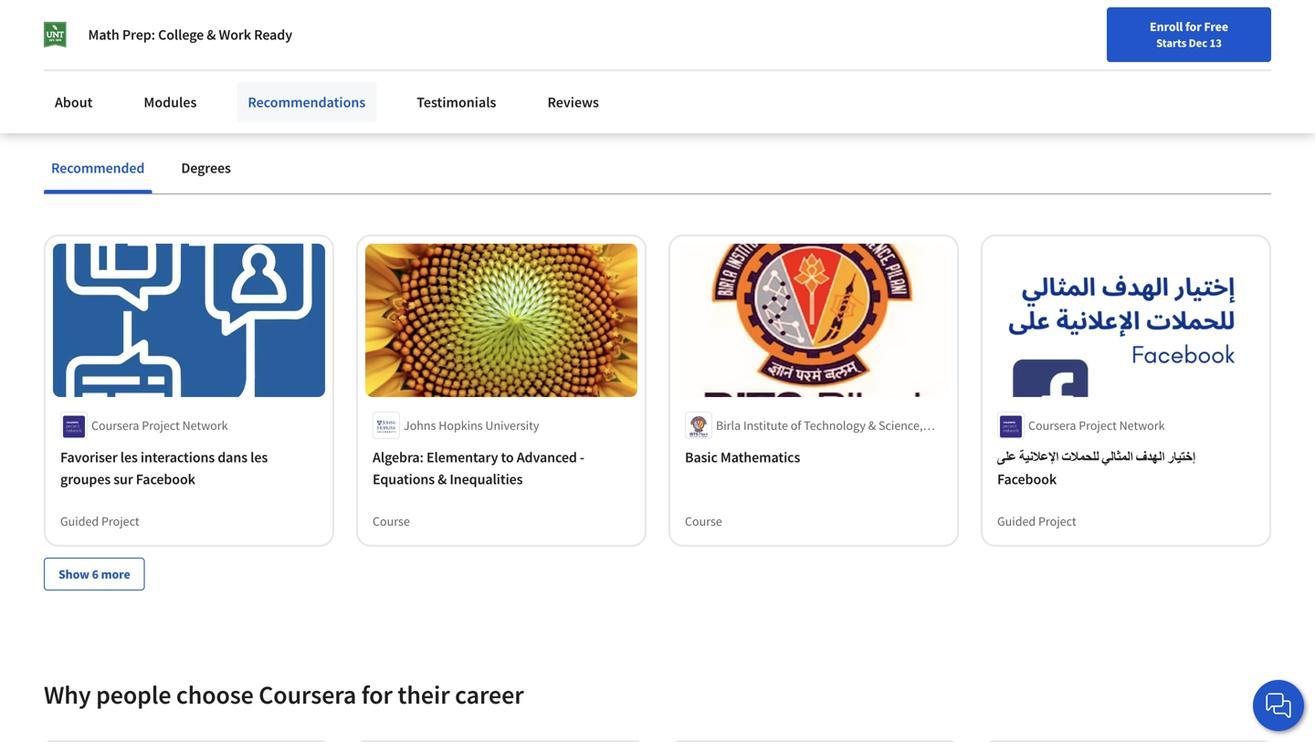 Task type: locate. For each thing, give the bounding box(es) containing it.
& down elementary
[[438, 470, 447, 489]]

guided
[[60, 513, 99, 530], [998, 513, 1036, 530]]

0 horizontal spatial course
[[373, 513, 410, 530]]

2 les from the left
[[250, 448, 268, 467]]

les right dans
[[250, 448, 268, 467]]

1 horizontal spatial &
[[438, 470, 447, 489]]

math
[[88, 26, 119, 44], [449, 85, 504, 117]]

recommended for recommended
[[51, 159, 145, 177]]

prep:
[[122, 26, 155, 44]]

project up interactions
[[142, 417, 180, 434]]

13
[[1210, 36, 1222, 50]]

degrees
[[181, 159, 231, 177]]

institute
[[744, 417, 788, 434]]

collection element
[[33, 195, 1283, 620]]

favoriser
[[60, 448, 118, 467]]

recommended button
[[44, 146, 152, 190]]

math left prep:
[[88, 26, 119, 44]]

recommended for recommended if you're interested in math and logic
[[44, 85, 208, 117]]

guided project down 'الإعلانية' on the bottom of the page
[[998, 513, 1077, 530]]

birla institute of technology & science, pilani
[[716, 417, 923, 452]]

recommended down about at the left of page
[[51, 159, 145, 177]]

johns hopkins university
[[404, 417, 539, 434]]

math right in
[[449, 85, 504, 117]]

basic mathematics link
[[685, 447, 943, 468]]

1 vertical spatial for
[[362, 679, 393, 711]]

ready
[[254, 26, 292, 44]]

المثالي
[[1102, 448, 1133, 467]]

1 horizontal spatial guided project
[[998, 513, 1077, 530]]

guided down groupes
[[60, 513, 99, 530]]

recommendations link
[[237, 82, 377, 122]]

coursera
[[91, 417, 139, 434], [1029, 417, 1076, 434], [259, 679, 356, 711]]

1 horizontal spatial math
[[449, 85, 504, 117]]

الإعلانية
[[1020, 448, 1059, 467]]

algebra:
[[373, 448, 424, 467]]

1 horizontal spatial guided
[[998, 513, 1036, 530]]

coursera for على
[[1029, 417, 1076, 434]]

course down equations
[[373, 513, 410, 530]]

menu item
[[966, 18, 1084, 78]]

1 guided project from the left
[[60, 513, 139, 530]]

إختيار الهدف المثالي للحملات الإعلانية على facebook
[[998, 448, 1196, 489]]

and
[[509, 85, 551, 117]]

for left their
[[362, 679, 393, 711]]

coursera project network up للحملات
[[1029, 417, 1165, 434]]

& left work
[[207, 26, 216, 44]]

1 les from the left
[[120, 448, 138, 467]]

interested
[[307, 85, 418, 117]]

university
[[485, 417, 539, 434]]

show
[[58, 566, 89, 583]]

you're
[[233, 85, 302, 117]]

network up الهدف on the right
[[1120, 417, 1165, 434]]

1 vertical spatial &
[[868, 417, 876, 434]]

logic
[[556, 85, 614, 117]]

0 horizontal spatial facebook
[[136, 470, 195, 489]]

facebook
[[136, 470, 195, 489], [998, 470, 1057, 489]]

why
[[44, 679, 91, 711]]

1 horizontal spatial network
[[1120, 417, 1165, 434]]

network up interactions
[[182, 417, 228, 434]]

their
[[398, 679, 450, 711]]

0 vertical spatial for
[[1186, 18, 1202, 35]]

network
[[182, 417, 228, 434], [1120, 417, 1165, 434]]

to
[[501, 448, 514, 467]]

guided down على on the right bottom
[[998, 513, 1036, 530]]

1 horizontal spatial les
[[250, 448, 268, 467]]

algebra: elementary to advanced - equations & inequalities link
[[373, 447, 630, 490]]

work
[[219, 26, 251, 44]]

recommendations
[[248, 93, 366, 111]]

0 horizontal spatial guided project
[[60, 513, 139, 530]]

2 horizontal spatial coursera
[[1029, 417, 1076, 434]]

0 horizontal spatial les
[[120, 448, 138, 467]]

0 horizontal spatial network
[[182, 417, 228, 434]]

course down basic at the bottom of page
[[685, 513, 722, 530]]

2 vertical spatial &
[[438, 470, 447, 489]]

johns
[[404, 417, 436, 434]]

course
[[373, 513, 410, 530], [685, 513, 722, 530]]

enroll for free starts dec 13
[[1150, 18, 1229, 50]]

0 vertical spatial recommended
[[44, 85, 208, 117]]

les
[[120, 448, 138, 467], [250, 448, 268, 467]]

network for interactions
[[182, 417, 228, 434]]

2 facebook from the left
[[998, 470, 1057, 489]]

2 network from the left
[[1120, 417, 1165, 434]]

recommended inside the recommended button
[[51, 159, 145, 177]]

about
[[55, 93, 93, 111]]

1 vertical spatial math
[[449, 85, 504, 117]]

pilani
[[716, 436, 746, 452]]

in
[[423, 85, 444, 117]]

2 guided project from the left
[[998, 513, 1077, 530]]

guided project down groupes
[[60, 513, 139, 530]]

dec
[[1189, 36, 1208, 50]]

course for algebra: elementary to advanced - equations & inequalities
[[373, 513, 410, 530]]

2 course from the left
[[685, 513, 722, 530]]

basic mathematics
[[685, 448, 800, 467]]

interactions
[[141, 448, 215, 467]]

if
[[213, 85, 228, 117]]

1 course from the left
[[373, 513, 410, 530]]

college
[[158, 26, 204, 44]]

guided project
[[60, 513, 139, 530], [998, 513, 1077, 530]]

للحملات
[[1062, 448, 1099, 467]]

facebook down interactions
[[136, 470, 195, 489]]

guided project for sur
[[60, 513, 139, 530]]

0 horizontal spatial guided
[[60, 513, 99, 530]]

guided project for facebook
[[998, 513, 1077, 530]]

testimonials link
[[406, 82, 507, 122]]

1 guided from the left
[[60, 513, 99, 530]]

project
[[142, 417, 180, 434], [1079, 417, 1117, 434], [101, 513, 139, 530], [1039, 513, 1077, 530]]

1 coursera project network from the left
[[91, 417, 228, 434]]

guided for favoriser les interactions dans les groupes sur facebook
[[60, 513, 99, 530]]

على
[[998, 448, 1017, 467]]

facebook inside favoriser les interactions dans les groupes sur facebook
[[136, 470, 195, 489]]

for up dec
[[1186, 18, 1202, 35]]

recommended
[[44, 85, 208, 117], [51, 159, 145, 177]]

& left science,
[[868, 417, 876, 434]]

2 guided from the left
[[998, 513, 1036, 530]]

0 vertical spatial math
[[88, 26, 119, 44]]

facebook down 'الإعلانية' on the bottom of the page
[[998, 470, 1057, 489]]

2 coursera project network from the left
[[1029, 417, 1165, 434]]

1 vertical spatial recommended
[[51, 159, 145, 177]]

إختيار الهدف المثالي للحملات الإعلانية على facebook link
[[998, 447, 1255, 490]]

1 facebook from the left
[[136, 470, 195, 489]]

0 horizontal spatial coursera
[[91, 417, 139, 434]]

1 horizontal spatial course
[[685, 513, 722, 530]]

None search field
[[260, 11, 562, 48]]

coursera project network up interactions
[[91, 417, 228, 434]]

modules link
[[133, 82, 208, 122]]

&
[[207, 26, 216, 44], [868, 417, 876, 434], [438, 470, 447, 489]]

1 horizontal spatial facebook
[[998, 470, 1057, 489]]

for
[[1186, 18, 1202, 35], [362, 679, 393, 711]]

career
[[455, 679, 524, 711]]

recommended down prep:
[[44, 85, 208, 117]]

1 horizontal spatial coursera project network
[[1029, 417, 1165, 434]]

0 horizontal spatial coursera project network
[[91, 417, 228, 434]]

2 horizontal spatial &
[[868, 417, 876, 434]]

birla
[[716, 417, 741, 434]]

coursera project network
[[91, 417, 228, 434], [1029, 417, 1165, 434]]

coursera image
[[22, 15, 138, 44]]

& inside birla institute of technology & science, pilani
[[868, 417, 876, 434]]

0 horizontal spatial &
[[207, 26, 216, 44]]

les up "sur"
[[120, 448, 138, 467]]

1 horizontal spatial for
[[1186, 18, 1202, 35]]

1 network from the left
[[182, 417, 228, 434]]

-
[[580, 448, 585, 467]]

more
[[101, 566, 130, 583]]

0 vertical spatial &
[[207, 26, 216, 44]]



Task type: describe. For each thing, give the bounding box(es) containing it.
of
[[791, 417, 801, 434]]

equations
[[373, 470, 435, 489]]

science,
[[879, 417, 923, 434]]

starts
[[1157, 36, 1187, 50]]

0 horizontal spatial math
[[88, 26, 119, 44]]

network for المثالي
[[1120, 417, 1165, 434]]

coursera for groupes
[[91, 417, 139, 434]]

elementary
[[427, 448, 498, 467]]

0 horizontal spatial for
[[362, 679, 393, 711]]

choose
[[176, 679, 254, 711]]

facebook inside the إختيار الهدف المثالي للحملات الإعلانية على facebook
[[998, 470, 1057, 489]]

& inside the algebra: elementary to advanced - equations & inequalities
[[438, 470, 447, 489]]

favoriser les interactions dans les groupes sur facebook
[[60, 448, 268, 489]]

advanced
[[517, 448, 577, 467]]

show 6 more
[[58, 566, 130, 583]]

modules
[[144, 93, 197, 111]]

basic
[[685, 448, 718, 467]]

why people choose coursera for their career
[[44, 679, 524, 711]]

testimonials
[[417, 93, 496, 111]]

free
[[1204, 18, 1229, 35]]

project down "sur"
[[101, 513, 139, 530]]

1 horizontal spatial coursera
[[259, 679, 356, 711]]

show 6 more button
[[44, 558, 145, 591]]

inequalities
[[450, 470, 523, 489]]

for inside enroll for free starts dec 13
[[1186, 18, 1202, 35]]

hopkins
[[439, 417, 483, 434]]

favoriser les interactions dans les groupes sur facebook link
[[60, 447, 318, 490]]

chat with us image
[[1264, 692, 1294, 721]]

reviews link
[[537, 82, 610, 122]]

course for basic mathematics
[[685, 513, 722, 530]]

technology
[[804, 417, 866, 434]]

about link
[[44, 82, 104, 122]]

reviews
[[548, 93, 599, 111]]

project up للحملات
[[1079, 417, 1117, 434]]

guided for إختيار الهدف المثالي للحملات الإعلانية على facebook
[[998, 513, 1036, 530]]

project down the إختيار الهدف المثالي للحملات الإعلانية على facebook
[[1039, 513, 1077, 530]]

groupes
[[60, 470, 111, 489]]

coursera project network for المثالي
[[1029, 417, 1165, 434]]

math prep: college & work ready
[[88, 26, 292, 44]]

degrees button
[[174, 146, 238, 190]]

الهدف
[[1136, 448, 1165, 467]]

university of north texas image
[[44, 22, 66, 48]]

dans
[[218, 448, 248, 467]]

recommendation tabs tab list
[[44, 146, 1272, 194]]

mathematics
[[721, 448, 800, 467]]

6
[[92, 566, 99, 583]]

coursera project network for interactions
[[91, 417, 228, 434]]

sur
[[113, 470, 133, 489]]

إختيار
[[1168, 448, 1196, 467]]

show notifications image
[[1103, 23, 1125, 45]]

recommended if you're interested in math and logic
[[44, 85, 614, 117]]

people
[[96, 679, 171, 711]]

enroll
[[1150, 18, 1183, 35]]

algebra: elementary to advanced - equations & inequalities
[[373, 448, 585, 489]]



Task type: vqa. For each thing, say whether or not it's contained in the screenshot.
SAS IMAGE
no



